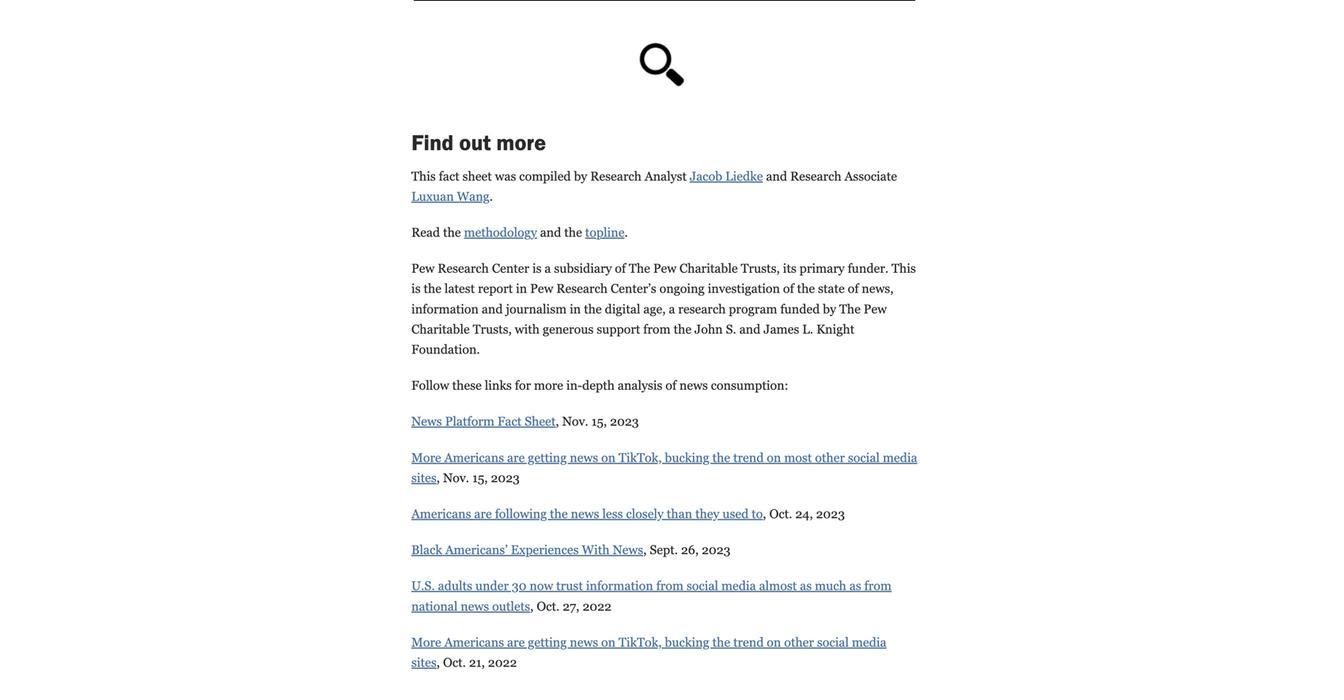 Task type: locate. For each thing, give the bounding box(es) containing it.
as left much
[[800, 579, 812, 594]]

1 horizontal spatial a
[[669, 302, 675, 316]]

other down almost
[[784, 636, 814, 650]]

0 vertical spatial more
[[496, 129, 546, 156]]

2023
[[610, 415, 639, 429], [491, 471, 520, 485], [816, 507, 845, 521], [702, 543, 731, 557]]

sites inside more americans are getting news on tiktok, bucking the trend on other social media sites
[[411, 656, 437, 670]]

on down , oct. 27, 2022
[[601, 636, 616, 650]]

trend for most
[[733, 451, 764, 465]]

1 vertical spatial more
[[534, 379, 563, 393]]

tiktok, inside the more americans are getting news on tiktok, bucking the trend on most other social media sites
[[619, 451, 662, 465]]

0 vertical spatial news
[[411, 415, 442, 429]]

on up the less
[[601, 451, 616, 465]]

analyst
[[645, 169, 687, 183]]

pew up ongoing at the top of page
[[653, 262, 676, 276]]

0 vertical spatial 15,
[[592, 415, 607, 429]]

1 vertical spatial social
[[687, 579, 718, 594]]

other
[[815, 451, 845, 465], [784, 636, 814, 650]]

getting for , oct. 21, 2022
[[528, 636, 567, 650]]

fact
[[439, 169, 459, 183]]

0 horizontal spatial .
[[490, 189, 493, 204]]

in up generous
[[570, 302, 581, 316]]

0 horizontal spatial oct.
[[443, 656, 466, 670]]

0 horizontal spatial trusts,
[[473, 322, 512, 337]]

, nov. 15, 2023
[[437, 471, 520, 485]]

by right compiled
[[574, 169, 587, 183]]

news left the less
[[571, 507, 599, 521]]

1 horizontal spatial news
[[613, 543, 643, 557]]

0 vertical spatial oct.
[[769, 507, 792, 521]]

tiktok, up the closely
[[619, 451, 662, 465]]

more down national
[[411, 636, 441, 650]]

ongoing
[[660, 282, 705, 296]]

bucking
[[665, 451, 709, 465], [665, 636, 709, 650]]

1 vertical spatial by
[[823, 302, 836, 316]]

0 vertical spatial bucking
[[665, 451, 709, 465]]

americans up , oct. 21, 2022
[[444, 636, 504, 650]]

0 horizontal spatial by
[[574, 169, 587, 183]]

americans inside the more americans are getting news on tiktok, bucking the trend on most other social media sites
[[444, 451, 504, 465]]

information down latest
[[411, 302, 479, 316]]

.
[[490, 189, 493, 204], [625, 226, 628, 240]]

1 vertical spatial information
[[586, 579, 653, 594]]

u.s. adults under 30 now trust information from social media almost as much as from national news outlets link
[[411, 579, 892, 614]]

this inside this fact sheet was compiled by research analyst jacob liedke and research associate luxuan wang .
[[411, 169, 436, 183]]

1 vertical spatial in
[[570, 302, 581, 316]]

social down much
[[817, 636, 849, 650]]

oct. for sites
[[443, 656, 466, 670]]

0 horizontal spatial in
[[516, 282, 527, 296]]

2022 right 27, in the left of the page
[[583, 600, 612, 614]]

1 vertical spatial other
[[784, 636, 814, 650]]

news down 27, in the left of the page
[[570, 636, 598, 650]]

more for more americans are getting news on tiktok, bucking the trend on other social media sites
[[411, 636, 441, 650]]

by down state
[[823, 302, 836, 316]]

news for ,
[[571, 507, 599, 521]]

and right s.
[[739, 322, 761, 337]]

0 vertical spatial charitable
[[680, 262, 738, 276]]

platform
[[445, 415, 494, 429]]

1 vertical spatial trend
[[733, 636, 764, 650]]

news down under
[[461, 600, 489, 614]]

1 vertical spatial media
[[721, 579, 756, 594]]

news down follow
[[411, 415, 442, 429]]

more left in- at the bottom left of page
[[534, 379, 563, 393]]

as right much
[[850, 579, 861, 594]]

from
[[643, 322, 671, 337], [656, 579, 684, 594], [864, 579, 892, 594]]

media inside the more americans are getting news on tiktok, bucking the trend on most other social media sites
[[883, 451, 917, 465]]

read the methodology and the topline .
[[411, 226, 628, 240]]

media inside the u.s. adults under 30 now trust information from social media almost as much as from national news outlets
[[721, 579, 756, 594]]

from down 'age,'
[[643, 322, 671, 337]]

research
[[590, 169, 642, 183], [790, 169, 842, 183], [438, 262, 489, 276], [556, 282, 608, 296]]

. down sheet
[[490, 189, 493, 204]]

0 vertical spatial is
[[532, 262, 542, 276]]

1 getting from the top
[[528, 451, 567, 465]]

more americans are getting news on tiktok, bucking the trend on most other social media sites link
[[411, 451, 917, 485]]

1 vertical spatial the
[[839, 302, 861, 316]]

from down sept.
[[656, 579, 684, 594]]

more
[[496, 129, 546, 156], [534, 379, 563, 393]]

are down outlets at the bottom
[[507, 636, 525, 650]]

bucking inside the more americans are getting news on tiktok, bucking the trend on most other social media sites
[[665, 451, 709, 465]]

a left subsidiary
[[545, 262, 551, 276]]

0 horizontal spatial information
[[411, 302, 479, 316]]

1 horizontal spatial other
[[815, 451, 845, 465]]

1 sites from the top
[[411, 471, 437, 485]]

sites
[[411, 471, 437, 485], [411, 656, 437, 670]]

nov. down platform
[[443, 471, 469, 485]]

1 horizontal spatial charitable
[[680, 262, 738, 276]]

news right with
[[613, 543, 643, 557]]

charitable up ongoing at the top of page
[[680, 262, 738, 276]]

tiktok, for , oct. 21, 2022
[[619, 636, 662, 650]]

jacob liedke link
[[690, 169, 763, 183]]

1 horizontal spatial oct.
[[537, 600, 560, 614]]

0 vertical spatial americans
[[444, 451, 504, 465]]

u.s.
[[411, 579, 435, 594]]

this up 'news,'
[[892, 262, 916, 276]]

charitable up the foundation.
[[411, 322, 470, 337]]

1 horizontal spatial 2022
[[583, 600, 612, 614]]

a right 'age,'
[[669, 302, 675, 316]]

is right center
[[532, 262, 542, 276]]

more up the , nov. 15, 2023
[[411, 451, 441, 465]]

are inside the more americans are getting news on tiktok, bucking the trend on most other social media sites
[[507, 451, 525, 465]]

1 horizontal spatial in
[[570, 302, 581, 316]]

are down the , nov. 15, 2023
[[474, 507, 492, 521]]

0 vertical spatial in
[[516, 282, 527, 296]]

15, down follow these links for more in-depth analysis of news consumption: in the bottom of the page
[[592, 415, 607, 429]]

1 vertical spatial 2022
[[488, 656, 517, 670]]

compiled
[[519, 169, 571, 183]]

under
[[475, 579, 509, 594]]

1 vertical spatial americans
[[411, 507, 471, 521]]

sites up black
[[411, 471, 437, 485]]

2022 right 21,
[[488, 656, 517, 670]]

0 vertical spatial tiktok,
[[619, 451, 662, 465]]

trusts, up investigation
[[741, 262, 780, 276]]

1 horizontal spatial by
[[823, 302, 836, 316]]

are inside more americans are getting news on tiktok, bucking the trend on other social media sites
[[507, 636, 525, 650]]

of right analysis
[[666, 379, 676, 393]]

social down 26,
[[687, 579, 718, 594]]

information down with
[[586, 579, 653, 594]]

depth
[[582, 379, 615, 393]]

0 vertical spatial the
[[629, 262, 650, 276]]

1 horizontal spatial the
[[839, 302, 861, 316]]

more
[[411, 451, 441, 465], [411, 636, 441, 650]]

. inside this fact sheet was compiled by research analyst jacob liedke and research associate luxuan wang .
[[490, 189, 493, 204]]

0 vertical spatial more
[[411, 451, 441, 465]]

center
[[492, 262, 529, 276]]

1 vertical spatial sites
[[411, 656, 437, 670]]

oct. left 24,
[[769, 507, 792, 521]]

1 vertical spatial oct.
[[537, 600, 560, 614]]

getting down the sheet
[[528, 451, 567, 465]]

0 vertical spatial 2022
[[583, 600, 612, 614]]

1 tiktok, from the top
[[619, 451, 662, 465]]

this up luxuan on the left top of the page
[[411, 169, 436, 183]]

black americans' experiences with news , sept. 26, 2023
[[411, 543, 731, 557]]

getting inside more americans are getting news on tiktok, bucking the trend on other social media sites
[[528, 636, 567, 650]]

trend inside more americans are getting news on tiktok, bucking the trend on other social media sites
[[733, 636, 764, 650]]

by inside pew research center is a subsidiary of the pew charitable trusts, its primary funder. this is the latest report in pew research center's ongoing investigation of the state of news, information and journalism in the digital age, a research program funded by the pew charitable trusts, with generous support from the john s. and james l. knight foundation.
[[823, 302, 836, 316]]

1 more from the top
[[411, 451, 441, 465]]

2022
[[583, 600, 612, 614], [488, 656, 517, 670]]

trend
[[733, 451, 764, 465], [733, 636, 764, 650]]

1 vertical spatial charitable
[[411, 322, 470, 337]]

2 vertical spatial are
[[507, 636, 525, 650]]

on left most
[[767, 451, 781, 465]]

1 horizontal spatial as
[[850, 579, 861, 594]]

follow these links for more in-depth analysis of news consumption:
[[411, 379, 789, 393]]

the up knight on the right of the page
[[839, 302, 861, 316]]

are down fact
[[507, 451, 525, 465]]

americans'
[[445, 543, 508, 557]]

information inside pew research center is a subsidiary of the pew charitable trusts, its primary funder. this is the latest report in pew research center's ongoing investigation of the state of news, information and journalism in the digital age, a research program funded by the pew charitable trusts, with generous support from the john s. and james l. knight foundation.
[[411, 302, 479, 316]]

1 vertical spatial trusts,
[[473, 322, 512, 337]]

news inside the more americans are getting news on tiktok, bucking the trend on most other social media sites
[[570, 451, 598, 465]]

2 as from the left
[[850, 579, 861, 594]]

1 vertical spatial are
[[474, 507, 492, 521]]

0 horizontal spatial as
[[800, 579, 812, 594]]

0 horizontal spatial this
[[411, 169, 436, 183]]

more inside more americans are getting news on tiktok, bucking the trend on other social media sites
[[411, 636, 441, 650]]

0 horizontal spatial 2022
[[488, 656, 517, 670]]

1 bucking from the top
[[665, 451, 709, 465]]

nov. right the sheet
[[562, 415, 588, 429]]

0 horizontal spatial a
[[545, 262, 551, 276]]

are for 2023
[[507, 451, 525, 465]]

0 vertical spatial .
[[490, 189, 493, 204]]

2 sites from the top
[[411, 656, 437, 670]]

americans up black
[[411, 507, 471, 521]]

1 vertical spatial nov.
[[443, 471, 469, 485]]

, down news platform fact sheet link
[[437, 471, 440, 485]]

americans inside more americans are getting news on tiktok, bucking the trend on other social media sites
[[444, 636, 504, 650]]

trend down almost
[[733, 636, 764, 650]]

0 vertical spatial getting
[[528, 451, 567, 465]]

2 trend from the top
[[733, 636, 764, 650]]

1 vertical spatial getting
[[528, 636, 567, 650]]

was
[[495, 169, 516, 183]]

2 more from the top
[[411, 636, 441, 650]]

sites left 21,
[[411, 656, 437, 670]]

trend inside the more americans are getting news on tiktok, bucking the trend on most other social media sites
[[733, 451, 764, 465]]

2022 for , oct. 27, 2022
[[583, 600, 612, 614]]

0 vertical spatial by
[[574, 169, 587, 183]]

the
[[629, 262, 650, 276], [839, 302, 861, 316]]

almost
[[759, 579, 797, 594]]

15,
[[592, 415, 607, 429], [472, 471, 488, 485]]

in-
[[566, 379, 582, 393]]

news for other
[[570, 636, 598, 650]]

1 horizontal spatial nov.
[[562, 415, 588, 429]]

2 getting from the top
[[528, 636, 567, 650]]

2 vertical spatial social
[[817, 636, 849, 650]]

social inside the more americans are getting news on tiktok, bucking the trend on most other social media sites
[[848, 451, 880, 465]]

used
[[723, 507, 749, 521]]

0 vertical spatial information
[[411, 302, 479, 316]]

social inside the u.s. adults under 30 now trust information from social media almost as much as from national news outlets
[[687, 579, 718, 594]]

, left sept.
[[643, 543, 647, 557]]

oct. left 21,
[[443, 656, 466, 670]]

following
[[495, 507, 547, 521]]

is left latest
[[411, 282, 421, 296]]

, oct. 27, 2022
[[530, 600, 612, 614]]

1 horizontal spatial .
[[625, 226, 628, 240]]

trend left most
[[733, 451, 764, 465]]

0 vertical spatial sites
[[411, 471, 437, 485]]

americans up the , nov. 15, 2023
[[444, 451, 504, 465]]

more inside the more americans are getting news on tiktok, bucking the trend on most other social media sites
[[411, 451, 441, 465]]

bucking for other
[[665, 636, 709, 650]]

1 vertical spatial bucking
[[665, 636, 709, 650]]

bucking up than on the bottom of the page
[[665, 451, 709, 465]]

luxuan
[[411, 189, 454, 204]]

outlets
[[492, 600, 530, 614]]

2 vertical spatial americans
[[444, 636, 504, 650]]

1 vertical spatial news
[[613, 543, 643, 557]]

tiktok, down the u.s. adults under 30 now trust information from social media almost as much as from national news outlets
[[619, 636, 662, 650]]

oct. down now
[[537, 600, 560, 614]]

bucking down u.s. adults under 30 now trust information from social media almost as much as from national news outlets link
[[665, 636, 709, 650]]

2023 right 26,
[[702, 543, 731, 557]]

news
[[411, 415, 442, 429], [613, 543, 643, 557]]

2 bucking from the top
[[665, 636, 709, 650]]

in
[[516, 282, 527, 296], [570, 302, 581, 316]]

1 vertical spatial tiktok,
[[619, 636, 662, 650]]

0 vertical spatial other
[[815, 451, 845, 465]]

getting down , oct. 27, 2022
[[528, 636, 567, 650]]

pew down read
[[411, 262, 435, 276]]

the
[[443, 226, 461, 240], [564, 226, 582, 240], [424, 282, 442, 296], [797, 282, 815, 296], [584, 302, 602, 316], [674, 322, 692, 337], [712, 451, 730, 465], [550, 507, 568, 521], [712, 636, 730, 650]]

0 vertical spatial nov.
[[562, 415, 588, 429]]

news up americans are following the news less closely than they used to link
[[570, 451, 598, 465]]

u.s. adults under 30 now trust information from social media almost as much as from national news outlets
[[411, 579, 892, 614]]

0 vertical spatial this
[[411, 169, 436, 183]]

a series of bar charts showing demographic profiles and party identification of regular social media news consumers in the u.s. image
[[411, 0, 918, 4]]

1 horizontal spatial information
[[586, 579, 653, 594]]

this inside pew research center is a subsidiary of the pew charitable trusts, its primary funder. this is the latest report in pew research center's ongoing investigation of the state of news, information and journalism in the digital age, a research program funded by the pew charitable trusts, with generous support from the john s. and james l. knight foundation.
[[892, 262, 916, 276]]

are
[[507, 451, 525, 465], [474, 507, 492, 521], [507, 636, 525, 650]]

15, down news platform fact sheet link
[[472, 471, 488, 485]]

and up subsidiary
[[540, 226, 561, 240]]

2 vertical spatial oct.
[[443, 656, 466, 670]]

and right liedke
[[766, 169, 787, 183]]

,
[[556, 415, 559, 429], [437, 471, 440, 485], [763, 507, 766, 521], [643, 543, 647, 557], [530, 600, 534, 614], [437, 656, 440, 670]]

a
[[545, 262, 551, 276], [669, 302, 675, 316]]

research left associate
[[790, 169, 842, 183]]

bucking inside more americans are getting news on tiktok, bucking the trend on other social media sites
[[665, 636, 709, 650]]

. down this fact sheet was compiled by research analyst jacob liedke and research associate luxuan wang .
[[625, 226, 628, 240]]

24,
[[795, 507, 813, 521]]

news
[[680, 379, 708, 393], [570, 451, 598, 465], [571, 507, 599, 521], [461, 600, 489, 614], [570, 636, 598, 650]]

from right much
[[864, 579, 892, 594]]

1 vertical spatial is
[[411, 282, 421, 296]]

getting inside the more americans are getting news on tiktok, bucking the trend on most other social media sites
[[528, 451, 567, 465]]

media
[[883, 451, 917, 465], [721, 579, 756, 594], [852, 636, 887, 650]]

nov.
[[562, 415, 588, 429], [443, 471, 469, 485]]

1 vertical spatial more
[[411, 636, 441, 650]]

and
[[766, 169, 787, 183], [540, 226, 561, 240], [482, 302, 503, 316], [739, 322, 761, 337]]

0 vertical spatial trend
[[733, 451, 764, 465]]

1 as from the left
[[800, 579, 812, 594]]

on
[[601, 451, 616, 465], [767, 451, 781, 465], [601, 636, 616, 650], [767, 636, 781, 650]]

and down report
[[482, 302, 503, 316]]

other inside the more americans are getting news on tiktok, bucking the trend on most other social media sites
[[815, 451, 845, 465]]

more up 'was'
[[496, 129, 546, 156]]

are for 2022
[[507, 636, 525, 650]]

social inside more americans are getting news on tiktok, bucking the trend on other social media sites
[[817, 636, 849, 650]]

1 horizontal spatial trusts,
[[741, 262, 780, 276]]

1 horizontal spatial this
[[892, 262, 916, 276]]

trusts, left the with
[[473, 322, 512, 337]]

0 horizontal spatial 15,
[[472, 471, 488, 485]]

0 horizontal spatial news
[[411, 415, 442, 429]]

sites inside the more americans are getting news on tiktok, bucking the trend on most other social media sites
[[411, 471, 437, 485]]

of
[[615, 262, 626, 276], [783, 282, 794, 296], [848, 282, 859, 296], [666, 379, 676, 393]]

2 horizontal spatial oct.
[[769, 507, 792, 521]]

out
[[459, 129, 491, 156]]

other right most
[[815, 451, 845, 465]]

social right most
[[848, 451, 880, 465]]

charitable
[[680, 262, 738, 276], [411, 322, 470, 337]]

pew
[[411, 262, 435, 276], [653, 262, 676, 276], [530, 282, 553, 296], [864, 302, 887, 316]]

1 vertical spatial this
[[892, 262, 916, 276]]

news inside more americans are getting news on tiktok, bucking the trend on other social media sites
[[570, 636, 598, 650]]

tiktok, inside more americans are getting news on tiktok, bucking the trend on other social media sites
[[619, 636, 662, 650]]

find
[[411, 129, 454, 156]]

0 vertical spatial media
[[883, 451, 917, 465]]

of up center's
[[615, 262, 626, 276]]

center's
[[611, 282, 656, 296]]

1 trend from the top
[[733, 451, 764, 465]]

2 vertical spatial media
[[852, 636, 887, 650]]

research left analyst
[[590, 169, 642, 183]]

2 tiktok, from the top
[[619, 636, 662, 650]]

oct.
[[769, 507, 792, 521], [537, 600, 560, 614], [443, 656, 466, 670]]

0 vertical spatial social
[[848, 451, 880, 465]]

more americans are getting news on tiktok, bucking the trend on other social media sites link
[[411, 636, 887, 670]]

the up center's
[[629, 262, 650, 276]]

1 horizontal spatial is
[[532, 262, 542, 276]]

0 horizontal spatial other
[[784, 636, 814, 650]]

in down center
[[516, 282, 527, 296]]

americans for more americans are getting news on tiktok, bucking the trend on other social media sites
[[444, 636, 504, 650]]

by
[[574, 169, 587, 183], [823, 302, 836, 316]]

news right analysis
[[680, 379, 708, 393]]

0 vertical spatial are
[[507, 451, 525, 465]]

, right used
[[763, 507, 766, 521]]



Task type: describe. For each thing, give the bounding box(es) containing it.
report
[[478, 282, 513, 296]]

1 vertical spatial a
[[669, 302, 675, 316]]

other inside more americans are getting news on tiktok, bucking the trend on other social media sites
[[784, 636, 814, 650]]

these
[[452, 379, 482, 393]]

black
[[411, 543, 442, 557]]

topline
[[585, 226, 625, 240]]

links
[[485, 379, 512, 393]]

2023 right 24,
[[816, 507, 845, 521]]

, left 21,
[[437, 656, 440, 670]]

0 horizontal spatial nov.
[[443, 471, 469, 485]]

30
[[512, 579, 527, 594]]

john
[[695, 322, 723, 337]]

most
[[784, 451, 812, 465]]

primary
[[800, 262, 845, 276]]

now
[[530, 579, 553, 594]]

l.
[[802, 322, 813, 337]]

age,
[[643, 302, 666, 316]]

topline link
[[585, 226, 625, 240]]

oct. for from
[[537, 600, 560, 614]]

generous
[[543, 322, 594, 337]]

21,
[[469, 656, 485, 670]]

news inside the u.s. adults under 30 now trust information from social media almost as much as from national news outlets
[[461, 600, 489, 614]]

information inside the u.s. adults under 30 now trust information from social media almost as much as from national news outlets
[[586, 579, 653, 594]]

0 horizontal spatial charitable
[[411, 322, 470, 337]]

experiences
[[511, 543, 579, 557]]

more americans are getting news on tiktok, bucking the trend on most other social media sites
[[411, 451, 917, 485]]

luxuan wang link
[[411, 189, 490, 204]]

to
[[752, 507, 763, 521]]

1 vertical spatial .
[[625, 226, 628, 240]]

, oct. 21, 2022
[[437, 656, 517, 670]]

for
[[515, 379, 531, 393]]

analysis
[[618, 379, 662, 393]]

tiktok, for , nov. 15, 2023
[[619, 451, 662, 465]]

digital
[[605, 302, 640, 316]]

news platform fact sheet , nov. 15, 2023
[[411, 415, 639, 429]]

state
[[818, 282, 845, 296]]

sheet
[[463, 169, 492, 183]]

investigation
[[708, 282, 780, 296]]

2022 for , oct. 21, 2022
[[488, 656, 517, 670]]

news for most
[[570, 451, 598, 465]]

, down now
[[530, 600, 534, 614]]

black americans' experiences with news link
[[411, 543, 643, 557]]

research down subsidiary
[[556, 282, 608, 296]]

americans for more americans are getting news on tiktok, bucking the trend on most other social media sites
[[444, 451, 504, 465]]

26,
[[681, 543, 699, 557]]

associate
[[845, 169, 897, 183]]

of right state
[[848, 282, 859, 296]]

0 vertical spatial trusts,
[[741, 262, 780, 276]]

wang
[[457, 189, 490, 204]]

americans are following the news less closely than they used to , oct. 24, 2023
[[411, 507, 845, 521]]

the inside the more americans are getting news on tiktok, bucking the trend on most other social media sites
[[712, 451, 730, 465]]

news platform fact sheet link
[[411, 415, 556, 429]]

foundation.
[[411, 343, 480, 357]]

than
[[667, 507, 692, 521]]

2023 down analysis
[[610, 415, 639, 429]]

james
[[764, 322, 799, 337]]

find out more
[[411, 129, 546, 156]]

closely
[[626, 507, 664, 521]]

its
[[783, 262, 797, 276]]

consumption:
[[711, 379, 789, 393]]

the inside more americans are getting news on tiktok, bucking the trend on other social media sites
[[712, 636, 730, 650]]

research up latest
[[438, 262, 489, 276]]

liedke
[[725, 169, 763, 183]]

latest
[[445, 282, 475, 296]]

of down its at top right
[[783, 282, 794, 296]]

, right fact
[[556, 415, 559, 429]]

pew research center is a subsidiary of the pew charitable trusts, its primary funder. this is the latest report in pew research center's ongoing investigation of the state of news, information and journalism in the digital age, a research program funded by the pew charitable trusts, with generous support from the john s. and james l. knight foundation.
[[411, 262, 916, 357]]

subsidiary
[[554, 262, 612, 276]]

funder.
[[848, 262, 889, 276]]

media inside more americans are getting news on tiktok, bucking the trend on other social media sites
[[852, 636, 887, 650]]

less
[[602, 507, 623, 521]]

with
[[582, 543, 610, 557]]

program
[[729, 302, 777, 316]]

1 vertical spatial 15,
[[472, 471, 488, 485]]

trend for other
[[733, 636, 764, 650]]

0 vertical spatial a
[[545, 262, 551, 276]]

read
[[411, 226, 440, 240]]

americans are following the news less closely than they used to link
[[411, 507, 763, 521]]

much
[[815, 579, 846, 594]]

by inside this fact sheet was compiled by research analyst jacob liedke and research associate luxuan wang .
[[574, 169, 587, 183]]

trust
[[556, 579, 583, 594]]

journalism
[[506, 302, 567, 316]]

more for more americans are getting news on tiktok, bucking the trend on most other social media sites
[[411, 451, 441, 465]]

and inside this fact sheet was compiled by research analyst jacob liedke and research associate luxuan wang .
[[766, 169, 787, 183]]

knight
[[816, 322, 855, 337]]

adults
[[438, 579, 472, 594]]

pew down 'news,'
[[864, 302, 887, 316]]

jacob
[[690, 169, 722, 183]]

funded
[[780, 302, 820, 316]]

support
[[597, 322, 640, 337]]

0 horizontal spatial is
[[411, 282, 421, 296]]

research
[[678, 302, 726, 316]]

bucking for most
[[665, 451, 709, 465]]

0 horizontal spatial the
[[629, 262, 650, 276]]

methodology link
[[464, 226, 537, 240]]

fact
[[498, 415, 522, 429]]

national
[[411, 600, 458, 614]]

1 horizontal spatial 15,
[[592, 415, 607, 429]]

this fact sheet was compiled by research analyst jacob liedke and research associate luxuan wang .
[[411, 169, 897, 204]]

sheet
[[525, 415, 556, 429]]

sept.
[[650, 543, 678, 557]]

27,
[[563, 600, 580, 614]]

getting for , nov. 15, 2023
[[528, 451, 567, 465]]

news,
[[862, 282, 894, 296]]

on down almost
[[767, 636, 781, 650]]

from inside pew research center is a subsidiary of the pew charitable trusts, its primary funder. this is the latest report in pew research center's ongoing investigation of the state of news, information and journalism in the digital age, a research program funded by the pew charitable trusts, with generous support from the john s. and james l. knight foundation.
[[643, 322, 671, 337]]

2023 up following
[[491, 471, 520, 485]]

pew up journalism at the left top of the page
[[530, 282, 553, 296]]

methodology
[[464, 226, 537, 240]]

more americans are getting news on tiktok, bucking the trend on other social media sites
[[411, 636, 887, 670]]

with
[[515, 322, 540, 337]]

they
[[695, 507, 720, 521]]



Task type: vqa. For each thing, say whether or not it's contained in the screenshot.
right Detailed
no



